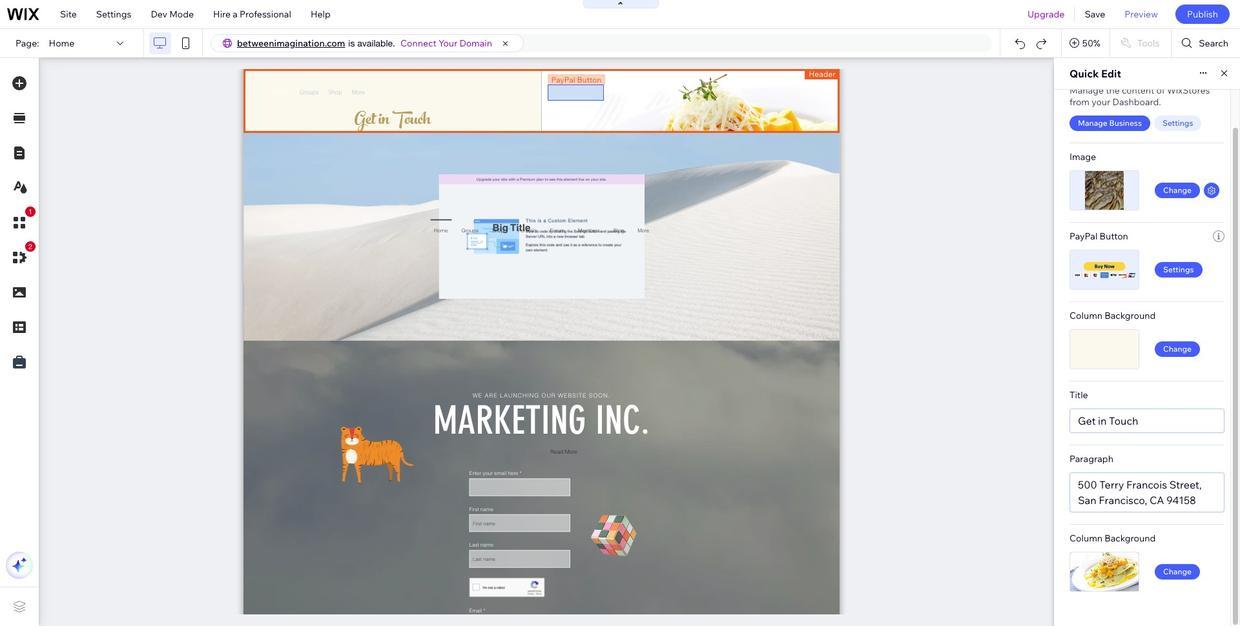 Task type: vqa. For each thing, say whether or not it's contained in the screenshot.
0 at the top
no



Task type: describe. For each thing, give the bounding box(es) containing it.
dev
[[151, 8, 167, 20]]

manage the content of wixstores from your dashboard.
[[1070, 85, 1210, 108]]

3 change from the top
[[1164, 567, 1192, 577]]

header
[[809, 69, 836, 79]]

of
[[1157, 85, 1165, 96]]

preview button
[[1115, 0, 1168, 28]]

50%
[[1083, 37, 1101, 49]]

available.
[[357, 38, 395, 48]]

image
[[1070, 151, 1097, 163]]

wixstores
[[1167, 85, 1210, 96]]

manage business
[[1078, 118, 1142, 128]]

0 vertical spatial settings button
[[1154, 116, 1202, 131]]

in
[[1098, 415, 1107, 428]]

francisco,
[[1099, 494, 1148, 507]]

is available. connect your domain
[[348, 37, 492, 49]]

manage for manage business
[[1078, 118, 1108, 128]]

1
[[28, 208, 32, 216]]

50% button
[[1062, 29, 1110, 57]]

quick
[[1070, 67, 1099, 80]]

tools
[[1138, 37, 1160, 49]]

from
[[1070, 96, 1090, 108]]

0 vertical spatial settings
[[96, 8, 131, 20]]

2 button
[[6, 242, 36, 271]]

business
[[1110, 118, 1142, 128]]

san
[[1078, 494, 1097, 507]]

mode
[[169, 8, 194, 20]]

betweenimagination.com
[[237, 37, 345, 49]]

is
[[348, 38, 355, 48]]

column background for second change button
[[1070, 310, 1156, 322]]

2
[[28, 243, 32, 251]]

edit
[[1102, 67, 1121, 80]]

2 change button from the top
[[1155, 342, 1200, 357]]

1 change button from the top
[[1155, 183, 1200, 198]]

paragraph
[[1070, 454, 1114, 465]]

2 change from the top
[[1164, 344, 1192, 354]]

paypal
[[1070, 231, 1098, 242]]

help
[[311, 8, 331, 20]]

1 change from the top
[[1164, 185, 1192, 195]]

site
[[60, 8, 77, 20]]

background for first change button from the bottom of the page
[[1105, 533, 1156, 545]]

500 terry francois street, san francisco, ca 94158
[[1078, 479, 1202, 507]]

home
[[49, 37, 74, 49]]

3 change button from the top
[[1155, 565, 1200, 580]]

settings for the bottom settings button
[[1164, 265, 1194, 275]]



Task type: locate. For each thing, give the bounding box(es) containing it.
search button
[[1172, 29, 1240, 57]]

column background for first change button from the bottom of the page
[[1070, 533, 1156, 545]]

1 vertical spatial settings
[[1163, 118, 1194, 128]]

1 vertical spatial manage
[[1078, 118, 1108, 128]]

street,
[[1170, 479, 1202, 492]]

connect
[[401, 37, 437, 49]]

background for second change button
[[1105, 310, 1156, 322]]

preview
[[1125, 8, 1158, 20]]

get in touch
[[1078, 415, 1139, 428]]

save
[[1085, 8, 1106, 20]]

get
[[1078, 415, 1096, 428]]

title
[[1070, 390, 1088, 401]]

manage inside manage the content of wixstores from your dashboard.
[[1070, 85, 1104, 96]]

background
[[1105, 310, 1156, 322], [1105, 533, 1156, 545]]

2 vertical spatial settings
[[1164, 265, 1194, 275]]

save button
[[1075, 0, 1115, 28]]

button
[[1100, 231, 1129, 242]]

1 vertical spatial change
[[1164, 344, 1192, 354]]

search
[[1199, 37, 1229, 49]]

0 vertical spatial background
[[1105, 310, 1156, 322]]

500
[[1078, 479, 1097, 492]]

paypal button
[[1070, 231, 1129, 242]]

1 column background from the top
[[1070, 310, 1156, 322]]

1 vertical spatial column
[[1070, 533, 1103, 545]]

change
[[1164, 185, 1192, 195], [1164, 344, 1192, 354], [1164, 567, 1192, 577]]

a
[[233, 8, 238, 20]]

publish button
[[1176, 5, 1230, 24]]

1 button
[[6, 207, 36, 236]]

manage business button
[[1070, 116, 1151, 131]]

terry
[[1100, 479, 1124, 492]]

2 vertical spatial change
[[1164, 567, 1192, 577]]

publish
[[1187, 8, 1218, 20]]

hire a professional
[[213, 8, 291, 20]]

column
[[1070, 310, 1103, 322], [1070, 533, 1103, 545]]

2 column from the top
[[1070, 533, 1103, 545]]

1 column from the top
[[1070, 310, 1103, 322]]

94158
[[1167, 494, 1196, 507]]

0 vertical spatial manage
[[1070, 85, 1104, 96]]

dashboard.
[[1113, 96, 1161, 108]]

1 vertical spatial background
[[1105, 533, 1156, 545]]

settings for topmost settings button
[[1163, 118, 1194, 128]]

0 vertical spatial column background
[[1070, 310, 1156, 322]]

content
[[1122, 85, 1155, 96]]

touch
[[1109, 415, 1139, 428]]

1 vertical spatial change button
[[1155, 342, 1200, 357]]

your
[[439, 37, 458, 49]]

column for second change button
[[1070, 310, 1103, 322]]

ca
[[1150, 494, 1164, 507]]

2 column background from the top
[[1070, 533, 1156, 545]]

quick edit
[[1070, 67, 1121, 80]]

column background
[[1070, 310, 1156, 322], [1070, 533, 1156, 545]]

dev mode
[[151, 8, 194, 20]]

manage for manage the content of wixstores from your dashboard.
[[1070, 85, 1104, 96]]

manage
[[1070, 85, 1104, 96], [1078, 118, 1108, 128]]

0 vertical spatial change
[[1164, 185, 1192, 195]]

2 vertical spatial change button
[[1155, 565, 1200, 580]]

settings button
[[1154, 116, 1202, 131], [1155, 262, 1203, 278]]

the
[[1106, 85, 1120, 96]]

manage inside button
[[1078, 118, 1108, 128]]

manage down your
[[1078, 118, 1108, 128]]

change button
[[1155, 183, 1200, 198], [1155, 342, 1200, 357], [1155, 565, 1200, 580]]

column for first change button from the bottom of the page
[[1070, 533, 1103, 545]]

your
[[1092, 96, 1111, 108]]

upgrade
[[1028, 8, 1065, 20]]

tools button
[[1111, 29, 1172, 57]]

0 vertical spatial change button
[[1155, 183, 1200, 198]]

professional
[[240, 8, 291, 20]]

0 vertical spatial column
[[1070, 310, 1103, 322]]

settings
[[96, 8, 131, 20], [1163, 118, 1194, 128], [1164, 265, 1194, 275]]

manage down quick
[[1070, 85, 1104, 96]]

domain
[[460, 37, 492, 49]]

hire
[[213, 8, 231, 20]]

2 background from the top
[[1105, 533, 1156, 545]]

1 vertical spatial settings button
[[1155, 262, 1203, 278]]

francois
[[1127, 479, 1167, 492]]

1 background from the top
[[1105, 310, 1156, 322]]

1 vertical spatial column background
[[1070, 533, 1156, 545]]



